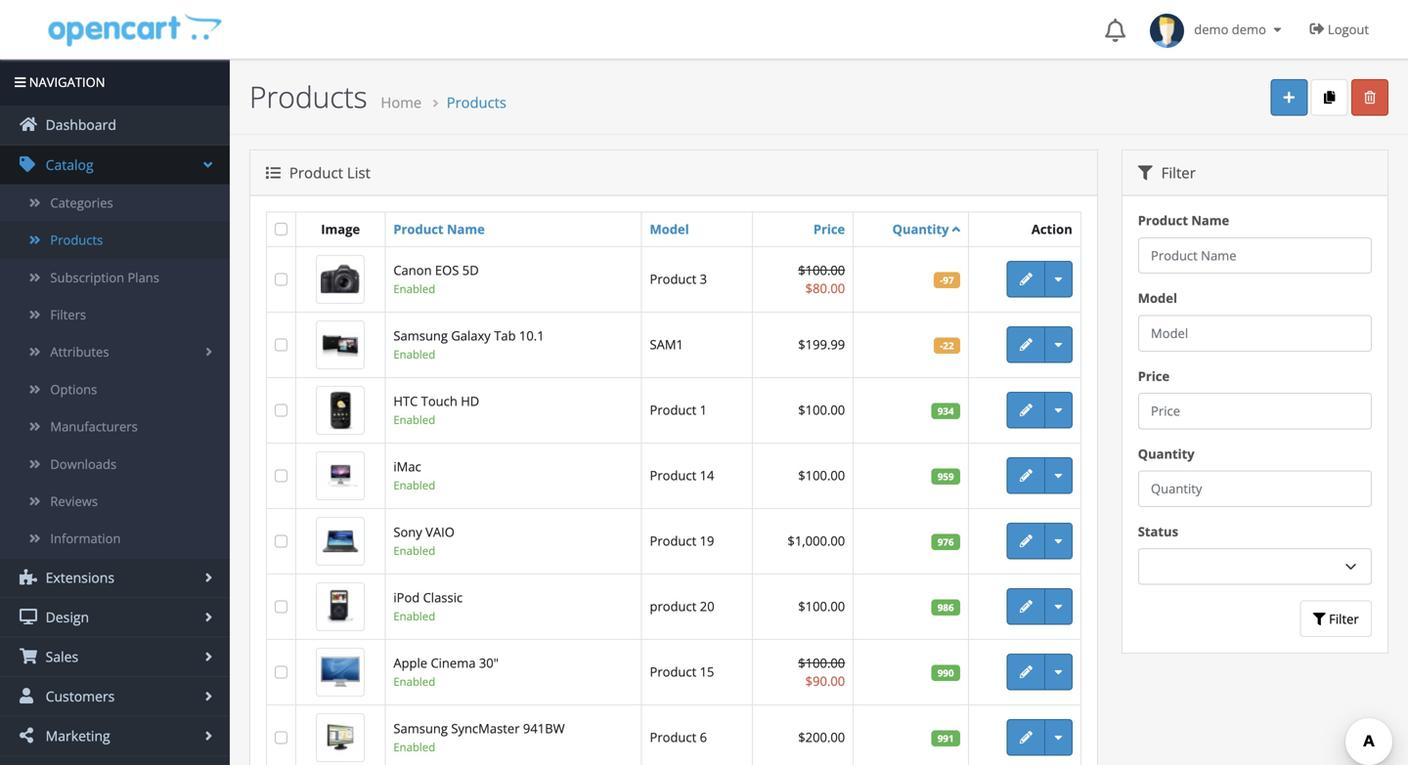 Task type: locate. For each thing, give the bounding box(es) containing it.
filter for the filter image within filter 'button'
[[1326, 611, 1359, 628]]

filters link
[[0, 296, 230, 334]]

demo right demo demo icon
[[1195, 21, 1229, 38]]

enabled
[[394, 282, 435, 297], [394, 347, 435, 362], [394, 413, 435, 428], [394, 478, 435, 493], [394, 544, 435, 559], [394, 609, 435, 624], [394, 675, 435, 690], [394, 740, 435, 755]]

home
[[381, 92, 422, 112]]

0 vertical spatial samsung
[[394, 327, 448, 345]]

1 enabled from the top
[[394, 282, 435, 297]]

products
[[249, 77, 367, 117], [447, 92, 507, 112], [50, 231, 103, 249]]

extensions link
[[0, 559, 230, 598]]

imac image
[[316, 452, 365, 501]]

apple cinema 30" enabled
[[394, 655, 499, 690]]

1 edit image from the top
[[1020, 273, 1033, 286]]

htc touch hd image
[[316, 386, 365, 435]]

product 6
[[650, 729, 707, 747]]

20
[[700, 598, 715, 616]]

8 enabled from the top
[[394, 740, 435, 755]]

user image
[[20, 689, 37, 704]]

1 horizontal spatial filter image
[[1313, 613, 1326, 626]]

1 horizontal spatial demo
[[1232, 21, 1267, 38]]

1 vertical spatial filter image
[[1313, 613, 1326, 626]]

customers
[[42, 688, 115, 706]]

demo left sign out alt image at the right top of the page
[[1232, 21, 1267, 38]]

934
[[938, 405, 954, 418]]

marketing link
[[0, 718, 230, 756]]

products down the categories
[[50, 231, 103, 249]]

5 enabled from the top
[[394, 544, 435, 559]]

quantity up status
[[1138, 445, 1195, 463]]

Product Name text field
[[1138, 237, 1372, 274]]

filter inside 'button'
[[1326, 611, 1359, 628]]

0 horizontal spatial demo
[[1195, 21, 1229, 38]]

1 vertical spatial model
[[1138, 290, 1178, 307]]

edit image right 959
[[1020, 470, 1033, 482]]

caret down image for 19
[[1055, 535, 1063, 548]]

reviews
[[50, 493, 98, 511]]

enabled down htc at the bottom left of page
[[394, 413, 435, 428]]

enabled up htc at the bottom left of page
[[394, 347, 435, 362]]

edit image right 976 at the bottom
[[1020, 535, 1033, 548]]

5 $100.00 from the top
[[798, 655, 845, 673]]

price
[[814, 221, 845, 238], [1138, 368, 1170, 385]]

caret down image
[[1055, 404, 1063, 417], [1055, 470, 1063, 482], [1055, 601, 1063, 613], [1055, 732, 1063, 745]]

demo demo
[[1185, 21, 1270, 38]]

filter for the leftmost the filter image
[[1158, 163, 1196, 183]]

sony vaio image
[[316, 517, 365, 566]]

name
[[1192, 212, 1230, 229], [447, 221, 485, 238]]

puzzle piece image
[[20, 570, 37, 585]]

986
[[938, 602, 954, 615]]

sam1
[[650, 336, 684, 354]]

edit image
[[1020, 339, 1033, 351], [1020, 404, 1033, 417], [1020, 601, 1033, 613], [1020, 666, 1033, 679]]

edit image for $200.00
[[1020, 732, 1033, 745]]

samsung left galaxy
[[394, 327, 448, 345]]

downloads
[[50, 456, 117, 473]]

$200.00
[[798, 729, 845, 747]]

1 vertical spatial products link
[[0, 222, 230, 259]]

product 20
[[650, 598, 715, 616]]

share alt image
[[20, 728, 37, 744]]

3 edit image from the top
[[1020, 601, 1033, 613]]

enabled down apple
[[394, 675, 435, 690]]

3 enabled from the top
[[394, 413, 435, 428]]

name up product name text box
[[1192, 212, 1230, 229]]

shopping cart image
[[20, 649, 37, 665]]

0 vertical spatial quantity
[[893, 221, 949, 238]]

edit image right 986
[[1020, 601, 1033, 613]]

3 edit image from the top
[[1020, 535, 1033, 548]]

4 edit image from the top
[[1020, 732, 1033, 745]]

2 edit image from the top
[[1020, 404, 1033, 417]]

galaxy
[[451, 327, 491, 345]]

0 horizontal spatial filter
[[1158, 163, 1196, 183]]

edit image right 991
[[1020, 732, 1033, 745]]

samsung inside samsung syncmaster 941bw enabled
[[394, 721, 448, 738]]

edit image for 1
[[1020, 404, 1033, 417]]

filter button
[[1300, 601, 1372, 638]]

product
[[289, 163, 343, 183], [1138, 212, 1188, 229], [394, 221, 444, 238], [650, 271, 697, 288], [650, 402, 697, 419], [650, 467, 697, 485], [650, 533, 697, 550], [650, 664, 697, 681], [650, 729, 697, 747]]

customers link
[[0, 678, 230, 717]]

Price text field
[[1138, 393, 1372, 430]]

enabled down sony
[[394, 544, 435, 559]]

0 vertical spatial model
[[650, 221, 689, 238]]

products link up subscription plans
[[0, 222, 230, 259]]

1 horizontal spatial filter
[[1326, 611, 1359, 628]]

- down quantity link
[[940, 274, 943, 287]]

1 horizontal spatial products
[[249, 77, 367, 117]]

product for canon eos 5d
[[650, 271, 697, 288]]

vaio
[[426, 524, 455, 542]]

enabled inside ipod classic enabled
[[394, 609, 435, 624]]

enabled inside apple cinema 30" enabled
[[394, 675, 435, 690]]

caret down image inside the demo demo link
[[1270, 23, 1286, 36]]

edit image down action
[[1020, 273, 1033, 286]]

4 $100.00 from the top
[[798, 598, 845, 616]]

product 14
[[650, 467, 715, 485]]

demo
[[1195, 21, 1229, 38], [1232, 21, 1267, 38]]

caret down image for 15
[[1055, 666, 1063, 679]]

10.1
[[519, 327, 544, 345]]

samsung inside samsung galaxy tab 10.1 enabled
[[394, 327, 448, 345]]

eos
[[435, 262, 459, 279]]

product name up the eos
[[394, 221, 485, 238]]

Model text field
[[1138, 315, 1372, 352]]

htc
[[394, 393, 418, 410]]

tab
[[494, 327, 516, 345]]

1 vertical spatial samsung
[[394, 721, 448, 738]]

- for sam1
[[940, 339, 943, 353]]

desktop image
[[20, 609, 37, 625]]

1 horizontal spatial quantity
[[1138, 445, 1195, 463]]

None checkbox
[[275, 223, 288, 236], [275, 273, 288, 286], [275, 404, 288, 417], [275, 535, 288, 548], [275, 666, 288, 679], [275, 223, 288, 236], [275, 273, 288, 286], [275, 404, 288, 417], [275, 535, 288, 548], [275, 666, 288, 679]]

manufacturers link
[[0, 408, 230, 446]]

2 - from the top
[[940, 339, 943, 353]]

- up "934" at right
[[940, 339, 943, 353]]

add new image
[[1284, 91, 1295, 104]]

enabled right samsung syncmaster 941bw image
[[394, 740, 435, 755]]

-
[[940, 274, 943, 287], [940, 339, 943, 353]]

2 caret down image from the top
[[1055, 470, 1063, 482]]

caret down image
[[1270, 23, 1286, 36], [1055, 273, 1063, 286], [1055, 339, 1063, 351], [1055, 535, 1063, 548], [1055, 666, 1063, 679]]

0 horizontal spatial products link
[[0, 222, 230, 259]]

edit image
[[1020, 273, 1033, 286], [1020, 470, 1033, 482], [1020, 535, 1033, 548], [1020, 732, 1033, 745]]

1 caret down image from the top
[[1055, 404, 1063, 417]]

quantity
[[893, 221, 949, 238], [1138, 445, 1195, 463]]

price link
[[814, 221, 845, 238]]

extensions
[[42, 569, 115, 587]]

Quantity text field
[[1138, 471, 1372, 508]]

model
[[650, 221, 689, 238], [1138, 290, 1178, 307]]

959
[[938, 470, 954, 484]]

976
[[938, 536, 954, 549]]

0 horizontal spatial price
[[814, 221, 845, 238]]

0 vertical spatial filter
[[1158, 163, 1196, 183]]

edit image right "934" at right
[[1020, 404, 1033, 417]]

4 caret down image from the top
[[1055, 732, 1063, 745]]

caret down image for 3
[[1055, 273, 1063, 286]]

$199.99
[[798, 336, 845, 354]]

0 vertical spatial filter image
[[1138, 166, 1153, 180]]

2 samsung from the top
[[394, 721, 448, 738]]

design link
[[0, 599, 230, 637]]

$100.00 up "$80.00"
[[798, 262, 845, 279]]

$100.00 up "$1,000.00" at the bottom of the page
[[798, 467, 845, 485]]

2 edit image from the top
[[1020, 470, 1033, 482]]

$100.00 for product 14
[[798, 467, 845, 485]]

enabled down "canon"
[[394, 282, 435, 297]]

ipod
[[394, 589, 420, 607]]

model link
[[650, 221, 689, 238]]

edit image right 22
[[1020, 339, 1033, 351]]

products up product list
[[249, 77, 367, 117]]

edit image for $100.00
[[1020, 470, 1033, 482]]

$100.00 up the $90.00 at the right of the page
[[798, 655, 845, 673]]

product for sony vaio
[[650, 533, 697, 550]]

home image
[[20, 117, 37, 132]]

edit image right 990
[[1020, 666, 1033, 679]]

filter image
[[1138, 166, 1153, 180], [1313, 613, 1326, 626]]

caret down image for product 6
[[1055, 732, 1063, 745]]

None checkbox
[[275, 339, 288, 351], [275, 470, 288, 483], [275, 601, 288, 614], [275, 732, 288, 745], [275, 339, 288, 351], [275, 470, 288, 483], [275, 601, 288, 614], [275, 732, 288, 745]]

ipod classic image
[[316, 583, 365, 632]]

samsung for samsung syncmaster 941bw
[[394, 721, 448, 738]]

7 enabled from the top
[[394, 675, 435, 690]]

1 horizontal spatial product name
[[1138, 212, 1230, 229]]

samsung
[[394, 327, 448, 345], [394, 721, 448, 738]]

name up the 5d
[[447, 221, 485, 238]]

list image
[[266, 166, 281, 180]]

1 samsung from the top
[[394, 327, 448, 345]]

product name
[[1138, 212, 1230, 229], [394, 221, 485, 238]]

caret down image for product 20
[[1055, 601, 1063, 613]]

products link right home
[[447, 92, 507, 112]]

$100.00 down $199.99
[[798, 402, 845, 419]]

enabled inside canon eos 5d enabled
[[394, 282, 435, 297]]

0 vertical spatial products link
[[447, 92, 507, 112]]

3 $100.00 from the top
[[798, 467, 845, 485]]

6 enabled from the top
[[394, 609, 435, 624]]

4 edit image from the top
[[1020, 666, 1033, 679]]

1 - from the top
[[940, 274, 943, 287]]

1 vertical spatial price
[[1138, 368, 1170, 385]]

941bw
[[523, 721, 565, 738]]

$100.00 up $100.00 $90.00
[[798, 598, 845, 616]]

subscription plans
[[50, 269, 159, 286]]

enabled inside sony vaio enabled
[[394, 544, 435, 559]]

samsung down apple cinema 30" enabled
[[394, 721, 448, 738]]

dashboard
[[42, 116, 116, 134]]

enabled down imac at the left of page
[[394, 478, 435, 493]]

0 vertical spatial -
[[940, 274, 943, 287]]

$100.00
[[798, 262, 845, 279], [798, 402, 845, 419], [798, 467, 845, 485], [798, 598, 845, 616], [798, 655, 845, 673]]

3 caret down image from the top
[[1055, 601, 1063, 613]]

enabled down ipod
[[394, 609, 435, 624]]

2 $100.00 from the top
[[798, 402, 845, 419]]

cinema
[[431, 655, 476, 673]]

quantity up -97
[[893, 221, 949, 238]]

19
[[700, 533, 715, 550]]

0 horizontal spatial products
[[50, 231, 103, 249]]

options
[[50, 381, 97, 398]]

2 demo from the left
[[1232, 21, 1267, 38]]

product for htc touch hd
[[650, 402, 697, 419]]

tag image
[[20, 156, 37, 172]]

0 vertical spatial price
[[814, 221, 845, 238]]

products right home
[[447, 92, 507, 112]]

products link
[[447, 92, 507, 112], [0, 222, 230, 259]]

enabled inside htc touch hd enabled
[[394, 413, 435, 428]]

1 demo from the left
[[1195, 21, 1229, 38]]

2 enabled from the top
[[394, 347, 435, 362]]

home link
[[381, 92, 422, 112]]

1 vertical spatial filter
[[1326, 611, 1359, 628]]

enabled inside samsung galaxy tab 10.1 enabled
[[394, 347, 435, 362]]

product 15
[[650, 664, 715, 681]]

1 vertical spatial -
[[940, 339, 943, 353]]

product name up product name text box
[[1138, 212, 1230, 229]]

navigation
[[26, 73, 105, 91]]



Task type: vqa. For each thing, say whether or not it's contained in the screenshot.
Information link
yes



Task type: describe. For each thing, give the bounding box(es) containing it.
list
[[347, 163, 371, 183]]

design
[[42, 608, 89, 627]]

4 enabled from the top
[[394, 478, 435, 493]]

caret down image for product 14
[[1055, 470, 1063, 482]]

991
[[938, 733, 954, 746]]

logout link
[[1296, 0, 1389, 59]]

1 vertical spatial quantity
[[1138, 445, 1195, 463]]

sony vaio enabled
[[394, 524, 455, 559]]

canon eos 5d enabled
[[394, 262, 479, 297]]

$100.00 for product 1
[[798, 402, 845, 419]]

product for samsung syncmaster 941bw
[[650, 729, 697, 747]]

bars image
[[15, 76, 26, 89]]

canon
[[394, 262, 432, 279]]

1 horizontal spatial model
[[1138, 290, 1178, 307]]

hd
[[461, 393, 480, 410]]

edit image for 15
[[1020, 666, 1033, 679]]

reviews link
[[0, 483, 230, 521]]

edit image for $1,000.00
[[1020, 535, 1033, 548]]

categories
[[50, 194, 113, 212]]

$80.00
[[806, 280, 845, 297]]

ipod classic enabled
[[394, 589, 463, 624]]

imac
[[394, 458, 421, 476]]

product 3
[[650, 271, 707, 288]]

information
[[50, 530, 121, 548]]

samsung syncmaster 941bw image
[[316, 714, 365, 763]]

classic
[[423, 589, 463, 607]]

product for imac
[[650, 467, 697, 485]]

5d
[[462, 262, 479, 279]]

downloads link
[[0, 446, 230, 483]]

$100.00 $80.00
[[798, 262, 845, 297]]

$100.00 $90.00
[[798, 655, 845, 690]]

0 horizontal spatial name
[[447, 221, 485, 238]]

product list
[[286, 163, 371, 183]]

15
[[700, 664, 715, 681]]

options link
[[0, 371, 230, 408]]

30"
[[479, 655, 499, 673]]

samsung for samsung galaxy tab 10.1
[[394, 327, 448, 345]]

edit image for 20
[[1020, 601, 1033, 613]]

enabled inside samsung syncmaster 941bw enabled
[[394, 740, 435, 755]]

0 horizontal spatial product name
[[394, 221, 485, 238]]

plans
[[128, 269, 159, 286]]

manufacturers
[[50, 418, 138, 436]]

catalog
[[42, 155, 93, 174]]

syncmaster
[[451, 721, 520, 738]]

1
[[700, 402, 707, 419]]

samsung galaxy tab 10.1 image
[[316, 321, 365, 370]]

product 1
[[650, 402, 707, 419]]

attributes link
[[0, 334, 230, 371]]

demo demo link
[[1141, 0, 1296, 59]]

filter image inside filter 'button'
[[1313, 613, 1326, 626]]

opencart image
[[46, 11, 223, 47]]

dashboard link
[[0, 106, 230, 145]]

product name link
[[394, 221, 485, 238]]

touch
[[421, 393, 458, 410]]

97
[[943, 274, 954, 287]]

- for product 3
[[940, 274, 943, 287]]

subscription
[[50, 269, 124, 286]]

22
[[943, 339, 954, 353]]

6
[[700, 729, 707, 747]]

catalog link
[[0, 146, 230, 184]]

apple
[[394, 655, 428, 673]]

status
[[1138, 523, 1179, 541]]

0 horizontal spatial filter image
[[1138, 166, 1153, 180]]

1 horizontal spatial price
[[1138, 368, 1170, 385]]

logout
[[1328, 21, 1369, 38]]

product 19
[[650, 533, 715, 550]]

-97
[[940, 274, 954, 287]]

apple cinema 30" image
[[316, 648, 365, 697]]

canon eos 5d image
[[316, 255, 365, 304]]

bell image
[[1105, 19, 1126, 42]]

demo demo image
[[1150, 14, 1185, 48]]

filters
[[50, 306, 86, 324]]

categories link
[[0, 184, 230, 222]]

quantity link
[[893, 221, 960, 238]]

$90.00
[[806, 673, 845, 690]]

copy image
[[1324, 91, 1335, 104]]

2 horizontal spatial products
[[447, 92, 507, 112]]

attributes
[[50, 343, 109, 361]]

htc touch hd enabled
[[394, 393, 480, 428]]

0 horizontal spatial model
[[650, 221, 689, 238]]

3
[[700, 271, 707, 288]]

samsung syncmaster 941bw enabled
[[394, 721, 565, 755]]

product for apple cinema 30"
[[650, 664, 697, 681]]

imac enabled
[[394, 458, 435, 493]]

product
[[650, 598, 697, 616]]

marketing
[[42, 727, 110, 746]]

samsung galaxy tab 10.1 enabled
[[394, 327, 544, 362]]

1 horizontal spatial name
[[1192, 212, 1230, 229]]

sony
[[394, 524, 422, 542]]

information link
[[0, 521, 230, 558]]

$100.00 for product 20
[[798, 598, 845, 616]]

subscription plans link
[[0, 259, 230, 296]]

14
[[700, 467, 715, 485]]

990
[[938, 667, 954, 680]]

caret down image for product 1
[[1055, 404, 1063, 417]]

1 edit image from the top
[[1020, 339, 1033, 351]]

$1,000.00
[[788, 533, 845, 550]]

0 horizontal spatial quantity
[[893, 221, 949, 238]]

image
[[321, 221, 360, 238]]

1 horizontal spatial products link
[[447, 92, 507, 112]]

delete image
[[1365, 91, 1376, 104]]

sign out alt image
[[1310, 22, 1325, 36]]

sales
[[42, 648, 78, 667]]

1 $100.00 from the top
[[798, 262, 845, 279]]



